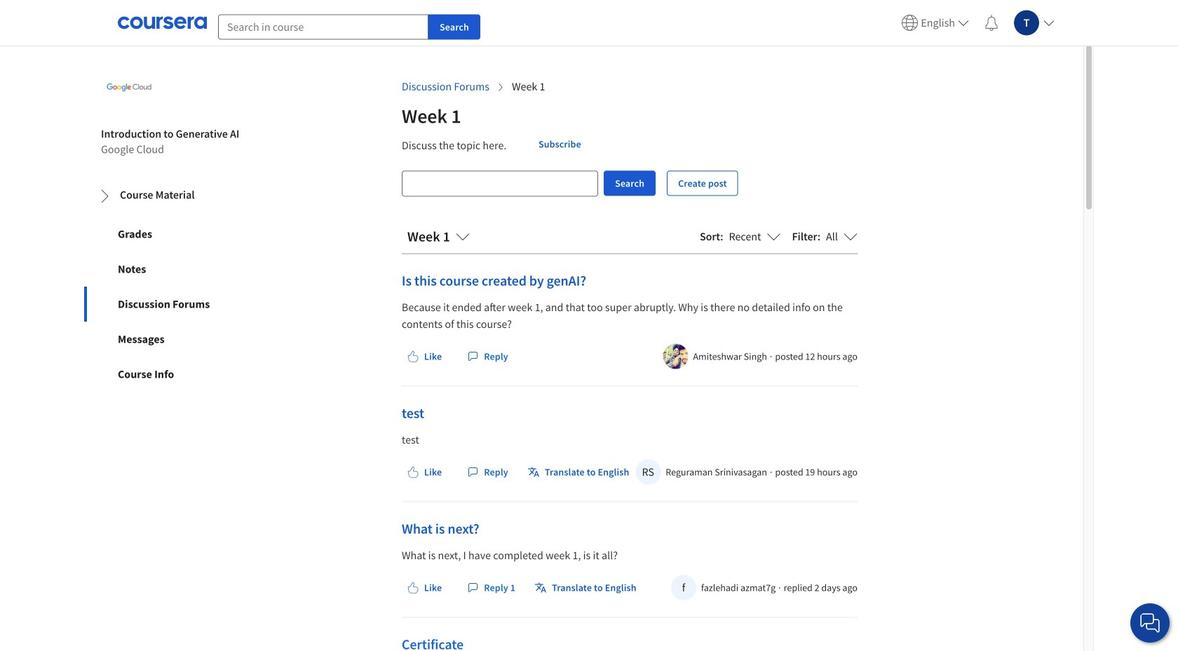 Task type: locate. For each thing, give the bounding box(es) containing it.
google cloud image
[[101, 59, 157, 116]]

Search in course text field
[[218, 14, 428, 40]]

amiteshwar singh avatar image
[[663, 344, 688, 369]]

help center image
[[1142, 615, 1158, 632]]



Task type: describe. For each thing, give the bounding box(es) containing it.
Search Input field
[[402, 171, 597, 196]]

coursera image
[[118, 12, 207, 34]]



Task type: vqa. For each thing, say whether or not it's contained in the screenshot.
coursera image
yes



